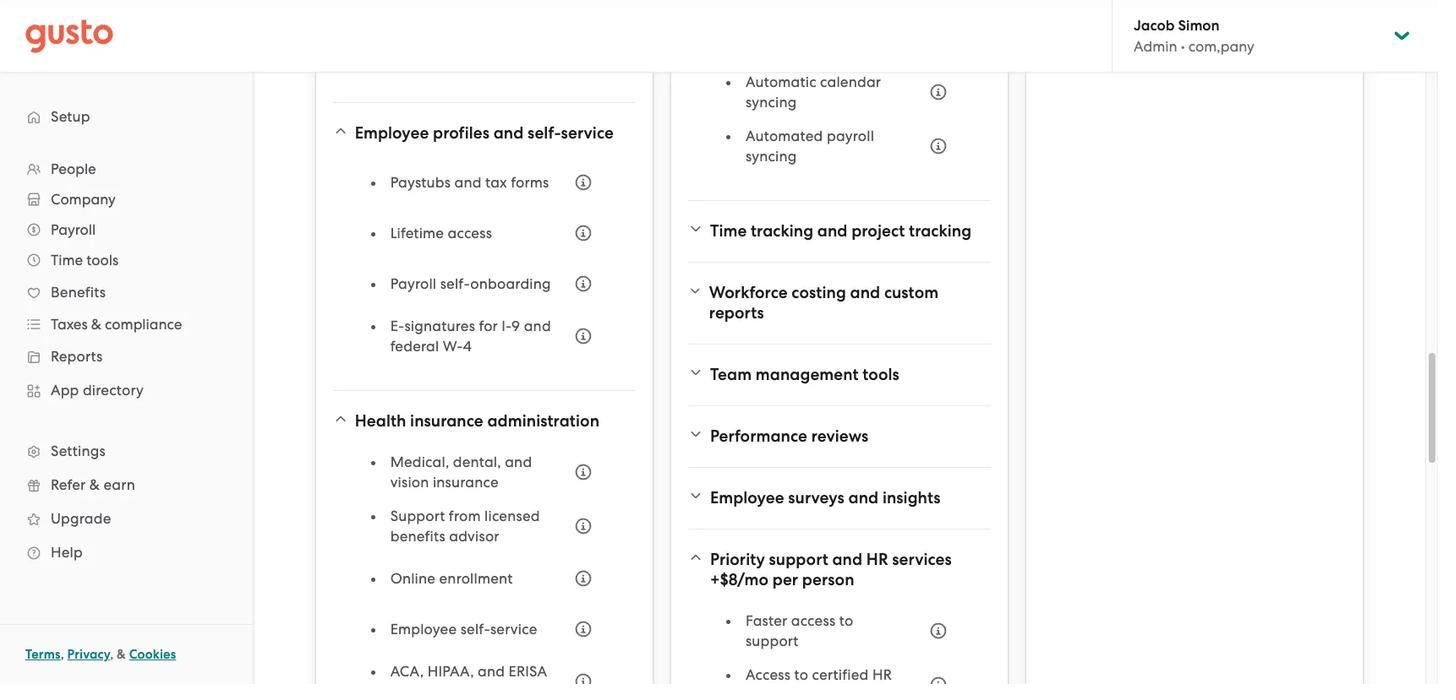 Task type: vqa. For each thing, say whether or not it's contained in the screenshot.
Missing details
no



Task type: describe. For each thing, give the bounding box(es) containing it.
and for employee profiles and self-service
[[493, 123, 524, 143]]

health
[[355, 412, 406, 431]]

directory
[[83, 382, 144, 399]]

company button
[[17, 184, 236, 215]]

e-signatures for i-9 and federal w-4
[[390, 318, 551, 355]]

setup
[[51, 108, 90, 125]]

employee surveys and insights
[[710, 489, 941, 508]]

list containing medical, dental, and vision insurance
[[372, 452, 602, 685]]

4
[[463, 338, 472, 355]]

payroll self-onboarding
[[390, 276, 551, 293]]

medical, dental, and vision insurance
[[390, 454, 532, 491]]

self- inside employee profiles and self-service dropdown button
[[528, 123, 561, 143]]

2 , from the left
[[110, 648, 114, 663]]

settings link
[[17, 436, 236, 467]]

e-
[[390, 318, 405, 335]]

9
[[512, 318, 520, 335]]

support inside faster access to support
[[746, 633, 799, 650]]

1 horizontal spatial tools
[[863, 365, 899, 385]]

people
[[51, 161, 96, 178]]

priority support and hr services +$8/mo per person
[[710, 550, 952, 590]]

performance reviews button
[[688, 417, 991, 457]]

time tools button
[[17, 245, 236, 276]]

support
[[390, 508, 445, 525]]

project
[[851, 222, 905, 241]]

jacob simon admin • com,pany
[[1134, 17, 1254, 55]]

support from licensed benefits advisor
[[390, 508, 540, 545]]

lifetime access
[[390, 225, 492, 242]]

employee for employee surveys and insights
[[710, 489, 784, 508]]

forms
[[511, 174, 549, 191]]

employee for employee profiles and self-service
[[355, 123, 429, 143]]

app directory link
[[17, 375, 236, 406]]

reports
[[51, 348, 103, 365]]

cookies button
[[129, 645, 176, 665]]

tools inside gusto navigation element
[[86, 252, 119, 269]]

gusto navigation element
[[0, 73, 253, 597]]

settings
[[51, 443, 106, 460]]

profiles
[[433, 123, 490, 143]]

costing
[[792, 283, 846, 303]]

signatures
[[405, 318, 475, 335]]

list containing people
[[0, 154, 253, 570]]

time tracking and project tracking button
[[688, 211, 991, 252]]

team management tools
[[710, 365, 899, 385]]

enrollment
[[439, 571, 513, 588]]

access for lifetime
[[448, 225, 492, 242]]

management
[[756, 365, 859, 385]]

access
[[746, 667, 791, 684]]

reports
[[709, 304, 764, 323]]

self- for service
[[460, 621, 490, 638]]

benefits
[[51, 284, 106, 301]]

earn
[[104, 477, 135, 494]]

health insurance administration button
[[333, 402, 636, 442]]

from
[[449, 508, 481, 525]]

team
[[710, 365, 752, 385]]

jacob
[[1134, 17, 1175, 35]]

taxes & compliance button
[[17, 309, 236, 340]]

dental,
[[453, 454, 501, 471]]

i-
[[502, 318, 512, 335]]

automatic
[[746, 74, 816, 90]]

access for faster
[[791, 613, 836, 630]]

workforce costing and custom reports
[[709, 283, 939, 323]]

services
[[892, 550, 952, 570]]

taxes & compliance
[[51, 316, 182, 333]]

performance reviews
[[710, 427, 869, 446]]

surveys
[[788, 489, 844, 508]]

terms link
[[25, 648, 61, 663]]

for
[[479, 318, 498, 335]]

benefits
[[390, 528, 445, 545]]

2 tracking from the left
[[909, 222, 972, 241]]

and for aca, hipaa, and erisa compliance support
[[478, 664, 505, 681]]

federal
[[390, 338, 439, 355]]

online enrollment
[[390, 571, 513, 588]]

list containing automatic calendar syncing
[[727, 0, 957, 180]]

per
[[772, 571, 798, 590]]

payroll for payroll self-onboarding
[[390, 276, 436, 293]]

insurance inside health insurance administration 'dropdown button'
[[410, 412, 483, 431]]

taxes
[[51, 316, 88, 333]]

syncing for automatic calendar syncing
[[746, 94, 797, 111]]

person
[[802, 571, 854, 590]]

lifetime
[[390, 225, 444, 242]]

terms
[[25, 648, 61, 663]]

insights
[[883, 489, 941, 508]]

support inside 'priority support and hr services +$8/mo per person'
[[769, 550, 828, 570]]

benefits link
[[17, 277, 236, 308]]

paystubs and tax forms
[[390, 174, 549, 191]]

self- for onboarding
[[440, 276, 470, 293]]

calendar
[[820, 74, 881, 90]]

vision
[[390, 474, 429, 491]]

employee surveys and insights button
[[688, 479, 991, 519]]

upgrade
[[51, 511, 111, 528]]

& for compliance
[[91, 316, 101, 333]]

syncing for automated payroll syncing
[[746, 148, 797, 165]]

& for earn
[[89, 477, 100, 494]]

employee for employee self-service
[[390, 621, 457, 638]]

payroll
[[827, 128, 874, 145]]



Task type: locate. For each thing, give the bounding box(es) containing it.
and right 9
[[524, 318, 551, 335]]

insurance inside the medical, dental, and vision insurance
[[433, 474, 499, 491]]

compliance
[[105, 316, 182, 333], [390, 684, 469, 685]]

and up person
[[832, 550, 863, 570]]

to inside access to certified hr
[[794, 667, 808, 684]]

payroll button
[[17, 215, 236, 245]]

and inside e-signatures for i-9 and federal w-4
[[524, 318, 551, 335]]

and left custom
[[850, 283, 880, 303]]

1 vertical spatial insurance
[[433, 474, 499, 491]]

aca,
[[390, 664, 424, 681]]

privacy
[[67, 648, 110, 663]]

and right profiles
[[493, 123, 524, 143]]

0 vertical spatial hr
[[866, 550, 888, 570]]

w-
[[443, 338, 463, 355]]

0 vertical spatial employee
[[355, 123, 429, 143]]

hr right certified
[[872, 667, 892, 684]]

0 vertical spatial self-
[[528, 123, 561, 143]]

employee profiles and self-service button
[[333, 113, 636, 154]]

cookies
[[129, 648, 176, 663]]

to right access
[[794, 667, 808, 684]]

1 , from the left
[[61, 648, 64, 663]]

service inside dropdown button
[[561, 123, 614, 143]]

•
[[1181, 38, 1185, 55]]

onboarding
[[470, 276, 551, 293]]

& left cookies "button"
[[117, 648, 126, 663]]

2 vertical spatial support
[[473, 684, 526, 685]]

1 vertical spatial &
[[89, 477, 100, 494]]

0 vertical spatial &
[[91, 316, 101, 333]]

1 vertical spatial to
[[794, 667, 808, 684]]

0 vertical spatial service
[[561, 123, 614, 143]]

com,pany
[[1189, 38, 1254, 55]]

0 horizontal spatial compliance
[[105, 316, 182, 333]]

and for time tracking and project tracking
[[817, 222, 848, 241]]

tools down payroll dropdown button
[[86, 252, 119, 269]]

payroll down company
[[51, 222, 96, 238]]

1 horizontal spatial ,
[[110, 648, 114, 663]]

team management tools button
[[688, 355, 991, 396]]

help link
[[17, 538, 236, 568]]

payroll inside payroll dropdown button
[[51, 222, 96, 238]]

support inside aca, hipaa, and erisa compliance support
[[473, 684, 526, 685]]

help
[[51, 544, 83, 561]]

and inside employee profiles and self-service dropdown button
[[493, 123, 524, 143]]

time for time tools
[[51, 252, 83, 269]]

priority
[[710, 550, 765, 570]]

and for employee surveys and insights
[[848, 489, 879, 508]]

self- up forms
[[528, 123, 561, 143]]

medical,
[[390, 454, 449, 471]]

compliance inside aca, hipaa, and erisa compliance support
[[390, 684, 469, 685]]

insurance up medical,
[[410, 412, 483, 431]]

and left tax
[[454, 174, 482, 191]]

0 horizontal spatial access
[[448, 225, 492, 242]]

0 vertical spatial time
[[710, 222, 747, 241]]

aca, hipaa, and erisa compliance support
[[390, 664, 547, 685]]

support up per
[[769, 550, 828, 570]]

to
[[839, 613, 853, 630], [794, 667, 808, 684]]

service
[[561, 123, 614, 143], [490, 621, 537, 638]]

and inside workforce costing and custom reports
[[850, 283, 880, 303]]

1 horizontal spatial time
[[710, 222, 747, 241]]

0 horizontal spatial ,
[[61, 648, 64, 663]]

to inside faster access to support
[[839, 613, 853, 630]]

and inside time tracking and project tracking dropdown button
[[817, 222, 848, 241]]

payroll up e-
[[390, 276, 436, 293]]

2 vertical spatial self-
[[460, 621, 490, 638]]

and right dental,
[[505, 454, 532, 471]]

automated
[[746, 128, 823, 145]]

access to certified hr
[[746, 667, 892, 685]]

simon
[[1178, 17, 1220, 35]]

tools
[[86, 252, 119, 269], [863, 365, 899, 385]]

1 vertical spatial time
[[51, 252, 83, 269]]

0 vertical spatial syncing
[[746, 94, 797, 111]]

1 tracking from the left
[[751, 222, 813, 241]]

employee up aca,
[[390, 621, 457, 638]]

access down person
[[791, 613, 836, 630]]

setup link
[[17, 101, 236, 132]]

0 vertical spatial tools
[[86, 252, 119, 269]]

1 vertical spatial service
[[490, 621, 537, 638]]

1 horizontal spatial compliance
[[390, 684, 469, 685]]

1 horizontal spatial tracking
[[909, 222, 972, 241]]

1 vertical spatial access
[[791, 613, 836, 630]]

0 vertical spatial payroll
[[51, 222, 96, 238]]

automated payroll syncing
[[746, 128, 874, 165]]

privacy link
[[67, 648, 110, 663]]

online
[[390, 571, 436, 588]]

hr for and
[[866, 550, 888, 570]]

& left earn
[[89, 477, 100, 494]]

tracking up workforce
[[751, 222, 813, 241]]

,
[[61, 648, 64, 663], [110, 648, 114, 663]]

advisor
[[449, 528, 499, 545]]

0 horizontal spatial tools
[[86, 252, 119, 269]]

1 horizontal spatial to
[[839, 613, 853, 630]]

payroll for payroll
[[51, 222, 96, 238]]

performance
[[710, 427, 807, 446]]

, left privacy link
[[61, 648, 64, 663]]

employee up priority
[[710, 489, 784, 508]]

refer & earn
[[51, 477, 135, 494]]

app directory
[[51, 382, 144, 399]]

upgrade link
[[17, 504, 236, 534]]

1 vertical spatial compliance
[[390, 684, 469, 685]]

1 vertical spatial support
[[746, 633, 799, 650]]

admin
[[1134, 38, 1177, 55]]

, left cookies "button"
[[110, 648, 114, 663]]

0 horizontal spatial service
[[490, 621, 537, 638]]

self-
[[528, 123, 561, 143], [440, 276, 470, 293], [460, 621, 490, 638]]

home image
[[25, 19, 113, 53]]

and for priority support and hr services +$8/mo per person
[[832, 550, 863, 570]]

1 vertical spatial employee
[[710, 489, 784, 508]]

and for medical, dental, and vision insurance
[[505, 454, 532, 471]]

2 vertical spatial employee
[[390, 621, 457, 638]]

list containing faster access to support
[[727, 611, 957, 685]]

employee self-service
[[390, 621, 537, 638]]

1 horizontal spatial service
[[561, 123, 614, 143]]

and
[[493, 123, 524, 143], [454, 174, 482, 191], [817, 222, 848, 241], [850, 283, 880, 303], [524, 318, 551, 335], [505, 454, 532, 471], [848, 489, 879, 508], [832, 550, 863, 570], [478, 664, 505, 681]]

custom
[[884, 283, 939, 303]]

compliance up the reports link
[[105, 316, 182, 333]]

and for workforce costing and custom reports
[[850, 283, 880, 303]]

app
[[51, 382, 79, 399]]

and inside employee surveys and insights "dropdown button"
[[848, 489, 879, 508]]

1 syncing from the top
[[746, 94, 797, 111]]

insurance down dental,
[[433, 474, 499, 491]]

0 horizontal spatial to
[[794, 667, 808, 684]]

& right taxes
[[91, 316, 101, 333]]

access inside faster access to support
[[791, 613, 836, 630]]

0 horizontal spatial time
[[51, 252, 83, 269]]

compliance inside dropdown button
[[105, 316, 182, 333]]

1 horizontal spatial access
[[791, 613, 836, 630]]

insurance
[[410, 412, 483, 431], [433, 474, 499, 491]]

time tracking and project tracking
[[710, 222, 972, 241]]

tools right management
[[863, 365, 899, 385]]

people button
[[17, 154, 236, 184]]

and inside the medical, dental, and vision insurance
[[505, 454, 532, 471]]

list containing paystubs and tax forms
[[372, 164, 602, 370]]

administration
[[487, 412, 599, 431]]

list
[[727, 0, 957, 180], [0, 154, 253, 570], [372, 164, 602, 370], [372, 452, 602, 685], [727, 611, 957, 685]]

workforce
[[709, 283, 788, 303]]

to down person
[[839, 613, 853, 630]]

hr inside 'priority support and hr services +$8/mo per person'
[[866, 550, 888, 570]]

support down 'faster'
[[746, 633, 799, 650]]

company
[[51, 191, 116, 208]]

0 vertical spatial to
[[839, 613, 853, 630]]

support down erisa at bottom left
[[473, 684, 526, 685]]

access down paystubs and tax forms
[[448, 225, 492, 242]]

0 vertical spatial compliance
[[105, 316, 182, 333]]

1 horizontal spatial payroll
[[390, 276, 436, 293]]

and inside 'priority support and hr services +$8/mo per person'
[[832, 550, 863, 570]]

hipaa,
[[428, 664, 474, 681]]

hr for certified
[[872, 667, 892, 684]]

time
[[710, 222, 747, 241], [51, 252, 83, 269]]

& inside refer & earn link
[[89, 477, 100, 494]]

erisa
[[509, 664, 547, 681]]

certified
[[812, 667, 869, 684]]

time up benefits
[[51, 252, 83, 269]]

time for time tracking and project tracking
[[710, 222, 747, 241]]

time inside time tracking and project tracking dropdown button
[[710, 222, 747, 241]]

time inside time tools dropdown button
[[51, 252, 83, 269]]

health insurance administration
[[355, 412, 599, 431]]

compliance down hipaa, in the bottom left of the page
[[390, 684, 469, 685]]

terms , privacy , & cookies
[[25, 648, 176, 663]]

& inside taxes & compliance dropdown button
[[91, 316, 101, 333]]

1 vertical spatial syncing
[[746, 148, 797, 165]]

refer & earn link
[[17, 470, 236, 501]]

reports link
[[17, 342, 236, 372]]

2 syncing from the top
[[746, 148, 797, 165]]

0 horizontal spatial tracking
[[751, 222, 813, 241]]

tracking
[[751, 222, 813, 241], [909, 222, 972, 241]]

and inside aca, hipaa, and erisa compliance support
[[478, 664, 505, 681]]

0 vertical spatial support
[[769, 550, 828, 570]]

2 vertical spatial &
[[117, 648, 126, 663]]

and left erisa at bottom left
[[478, 664, 505, 681]]

syncing inside automated payroll syncing
[[746, 148, 797, 165]]

syncing down automatic
[[746, 94, 797, 111]]

1 vertical spatial payroll
[[390, 276, 436, 293]]

employee
[[355, 123, 429, 143], [710, 489, 784, 508], [390, 621, 457, 638]]

employee inside dropdown button
[[355, 123, 429, 143]]

time tools
[[51, 252, 119, 269]]

faster access to support
[[746, 613, 853, 650]]

1 vertical spatial self-
[[440, 276, 470, 293]]

employee inside "dropdown button"
[[710, 489, 784, 508]]

refer
[[51, 477, 86, 494]]

employee profiles and self-service
[[355, 123, 614, 143]]

automatic calendar syncing
[[746, 74, 881, 111]]

and left project in the top of the page
[[817, 222, 848, 241]]

licensed
[[485, 508, 540, 525]]

0 horizontal spatial payroll
[[51, 222, 96, 238]]

syncing down automated
[[746, 148, 797, 165]]

hr left the services
[[866, 550, 888, 570]]

employee up paystubs
[[355, 123, 429, 143]]

faster
[[746, 613, 787, 630]]

self- up aca, hipaa, and erisa compliance support
[[460, 621, 490, 638]]

syncing
[[746, 94, 797, 111], [746, 148, 797, 165]]

0 vertical spatial insurance
[[410, 412, 483, 431]]

1 vertical spatial hr
[[872, 667, 892, 684]]

reviews
[[811, 427, 869, 446]]

self- up signatures
[[440, 276, 470, 293]]

0 vertical spatial access
[[448, 225, 492, 242]]

syncing inside 'automatic calendar syncing'
[[746, 94, 797, 111]]

+$8/mo
[[710, 571, 769, 590]]

and right "surveys"
[[848, 489, 879, 508]]

hr inside access to certified hr
[[872, 667, 892, 684]]

tracking right project in the top of the page
[[909, 222, 972, 241]]

time up workforce
[[710, 222, 747, 241]]

1 vertical spatial tools
[[863, 365, 899, 385]]



